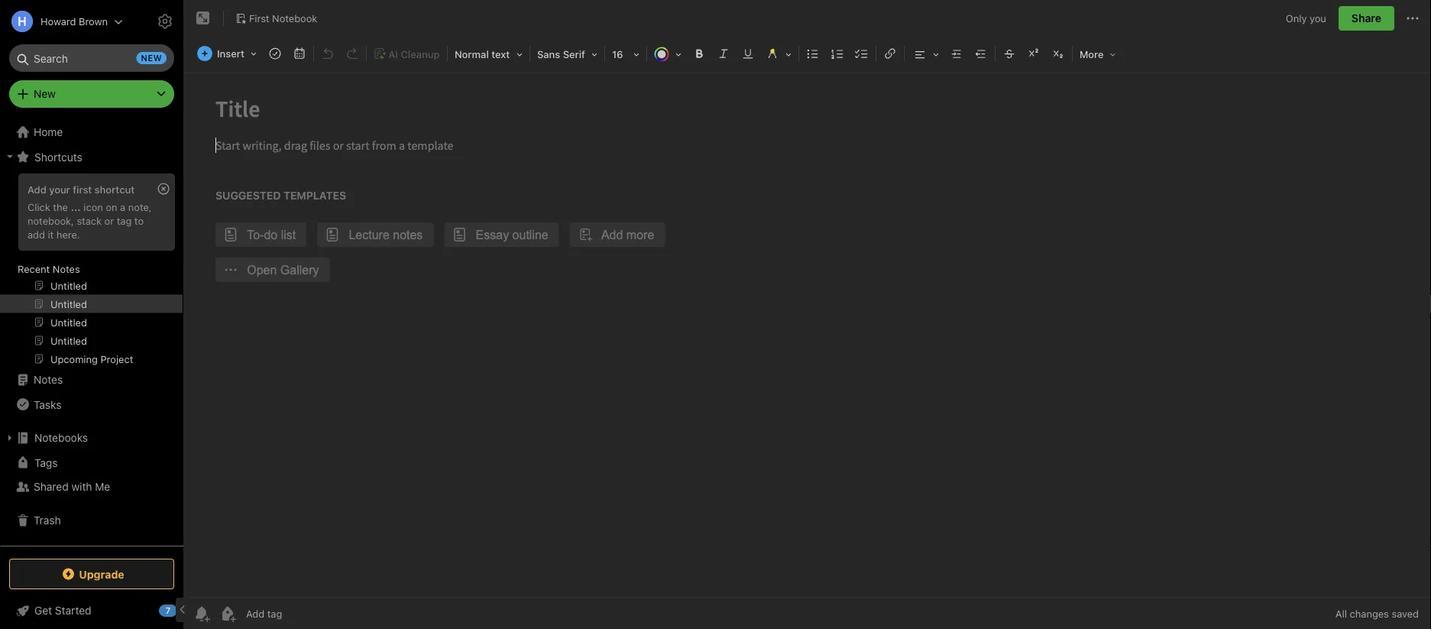 Task type: vqa. For each thing, say whether or not it's contained in the screenshot.
'Happy Face Illustration' image
no



Task type: describe. For each thing, give the bounding box(es) containing it.
the
[[53, 201, 68, 212]]

all changes saved
[[1336, 608, 1419, 619]]

Help and Learning task checklist field
[[0, 598, 183, 623]]

stack
[[77, 215, 102, 226]]

Add tag field
[[245, 607, 359, 620]]

subscript image
[[1048, 43, 1069, 64]]

expand notebooks image
[[4, 432, 16, 444]]

started
[[55, 604, 91, 617]]

you
[[1310, 12, 1327, 24]]

italic image
[[713, 43, 734, 64]]

brown
[[79, 16, 108, 27]]

normal
[[455, 49, 489, 60]]

indent image
[[946, 43, 968, 64]]

more actions image
[[1404, 9, 1422, 28]]

...
[[71, 201, 81, 212]]

note,
[[128, 201, 152, 212]]

group containing add your first shortcut
[[0, 169, 183, 374]]

Font family field
[[532, 43, 603, 65]]

changes
[[1350, 608, 1389, 619]]

More actions field
[[1404, 6, 1422, 31]]

recent notes
[[18, 263, 80, 274]]

only you
[[1286, 12, 1327, 24]]

icon on a note, notebook, stack or tag to add it here.
[[28, 201, 152, 240]]

add
[[28, 183, 46, 195]]

tag
[[117, 215, 132, 226]]

trash link
[[0, 508, 183, 533]]

only
[[1286, 12, 1307, 24]]

note window element
[[183, 0, 1432, 629]]

share
[[1352, 12, 1382, 24]]

notebook
[[272, 12, 317, 24]]

Search text field
[[20, 44, 164, 72]]

tree containing home
[[0, 120, 183, 545]]

get started
[[34, 604, 91, 617]]

shared with me link
[[0, 475, 183, 499]]

add a reminder image
[[193, 605, 211, 623]]

normal text
[[455, 49, 510, 60]]

tasks button
[[0, 392, 183, 417]]

shortcuts button
[[0, 144, 183, 169]]

more
[[1080, 49, 1104, 60]]

shared
[[34, 480, 69, 493]]

add tag image
[[219, 605, 237, 623]]

new search field
[[20, 44, 167, 72]]

it
[[48, 228, 54, 240]]

click the ...
[[28, 201, 81, 212]]

upgrade
[[79, 568, 124, 580]]

upgrade button
[[9, 559, 174, 589]]

click
[[28, 201, 50, 212]]

Account field
[[0, 6, 123, 37]]



Task type: locate. For each thing, give the bounding box(es) containing it.
click to collapse image
[[178, 601, 189, 619]]

your
[[49, 183, 70, 195]]

More field
[[1075, 43, 1122, 65]]

bold image
[[689, 43, 710, 64]]

get
[[34, 604, 52, 617]]

1 vertical spatial notes
[[34, 373, 63, 386]]

Font size field
[[607, 43, 645, 65]]

new
[[141, 53, 162, 63]]

home
[[34, 126, 63, 138]]

shortcut
[[95, 183, 135, 195]]

Font color field
[[649, 43, 687, 65]]

saved
[[1392, 608, 1419, 619]]

howard brown
[[41, 16, 108, 27]]

task image
[[264, 43, 286, 64]]

Highlight field
[[760, 43, 797, 65]]

notebooks link
[[0, 426, 183, 450]]

recent
[[18, 263, 50, 274]]

serif
[[563, 49, 585, 60]]

7
[[166, 606, 171, 616]]

sans serif
[[537, 49, 585, 60]]

notes link
[[0, 368, 183, 392]]

bulleted list image
[[802, 43, 824, 64]]

expand note image
[[194, 9, 212, 28]]

howard
[[41, 16, 76, 27]]

settings image
[[156, 12, 174, 31]]

notes up tasks
[[34, 373, 63, 386]]

first notebook
[[249, 12, 317, 24]]

Alignment field
[[906, 43, 945, 65]]

icon
[[84, 201, 103, 212]]

checklist image
[[851, 43, 873, 64]]

notes inside group
[[53, 263, 80, 274]]

first notebook button
[[230, 8, 323, 29]]

tags
[[34, 456, 58, 469]]

underline image
[[738, 43, 759, 64]]

or
[[104, 215, 114, 226]]

group
[[0, 169, 183, 374]]

insert link image
[[880, 43, 901, 64]]

superscript image
[[1023, 43, 1045, 64]]

a
[[120, 201, 126, 212]]

notebooks
[[34, 431, 88, 444]]

share button
[[1339, 6, 1395, 31]]

add your first shortcut
[[28, 183, 135, 195]]

Insert field
[[193, 43, 262, 64]]

new
[[34, 88, 56, 100]]

calendar event image
[[289, 43, 310, 64]]

tasks
[[34, 398, 61, 411]]

trash
[[34, 514, 61, 527]]

sans
[[537, 49, 560, 60]]

add
[[28, 228, 45, 240]]

first
[[249, 12, 269, 24]]

here.
[[56, 228, 80, 240]]

16
[[612, 49, 623, 60]]

Note Editor text field
[[183, 73, 1432, 598]]

strikethrough image
[[999, 43, 1020, 64]]

shortcuts
[[34, 150, 82, 163]]

insert
[[217, 48, 245, 59]]

Heading level field
[[449, 43, 528, 65]]

tree
[[0, 120, 183, 545]]

new button
[[9, 80, 174, 108]]

to
[[134, 215, 144, 226]]

me
[[95, 480, 110, 493]]

numbered list image
[[827, 43, 848, 64]]

on
[[106, 201, 117, 212]]

notes
[[53, 263, 80, 274], [34, 373, 63, 386]]

text
[[492, 49, 510, 60]]

0 vertical spatial notes
[[53, 263, 80, 274]]

first
[[73, 183, 92, 195]]

notes right recent
[[53, 263, 80, 274]]

all
[[1336, 608, 1347, 619]]

shared with me
[[34, 480, 110, 493]]

with
[[71, 480, 92, 493]]

tags button
[[0, 450, 183, 475]]

home link
[[0, 120, 183, 144]]

outdent image
[[971, 43, 992, 64]]

notebook,
[[28, 215, 74, 226]]



